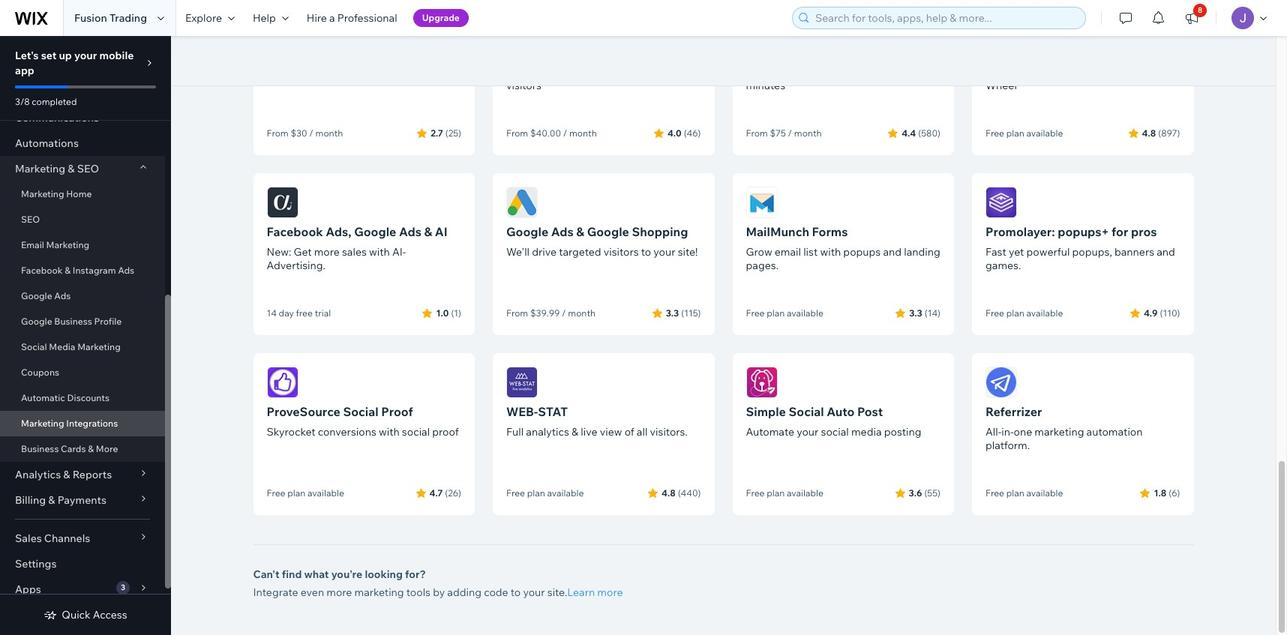 Task type: describe. For each thing, give the bounding box(es) containing it.
home
[[66, 188, 92, 200]]

your inside google ads & google shopping we'll drive targeted visitors to your site!
[[654, 245, 676, 259]]

automatic discounts
[[21, 393, 110, 404]]

smart inside retarget online ads smart advertising: reconnect with your visitors
[[507, 65, 537, 79]]

google ads & google shopping logo image
[[507, 187, 538, 218]]

social for auto
[[822, 426, 850, 439]]

and inside mailmunch forms grow email list with popups and landing pages.
[[884, 245, 902, 259]]

plan for promolayer:
[[1007, 308, 1025, 319]]

looking
[[365, 568, 403, 582]]

& inside google ads & google shopping we'll drive targeted visitors to your site!
[[577, 224, 585, 239]]

code
[[484, 586, 509, 600]]

promolayer: popups+ for pros fast yet powerful popups, banners and games.
[[986, 224, 1176, 272]]

google inside google ads link
[[21, 290, 52, 302]]

tools
[[407, 586, 431, 600]]

$39.99
[[531, 308, 560, 319]]

ads inside google ads & google shopping we'll drive targeted visitors to your site!
[[552, 224, 574, 239]]

landing
[[905, 245, 941, 259]]

billing & payments
[[15, 494, 107, 507]]

integrations
[[66, 418, 118, 429]]

pop
[[1068, 44, 1090, 59]]

social media marketing link
[[0, 335, 165, 360]]

wheel
[[986, 79, 1018, 92]]

social for proof
[[402, 426, 430, 439]]

in
[[919, 65, 928, 79]]

& inside dropdown button
[[63, 468, 70, 482]]

& inside poptin: smart pop ups & forms email popups, exit intent, spin the wheel
[[1118, 44, 1126, 59]]

0 horizontal spatial seo
[[21, 214, 40, 225]]

we'll
[[507, 245, 530, 259]]

available for web-
[[548, 488, 584, 499]]

yet
[[1009, 245, 1025, 259]]

(26)
[[445, 487, 462, 499]]

seo inside popup button
[[77, 162, 99, 176]]

4.8 for live
[[662, 487, 676, 499]]

3/8
[[15, 96, 30, 107]]

plan for referrizer
[[1007, 488, 1025, 499]]

promolayer:
[[986, 224, 1056, 239]]

from $30 / month
[[267, 128, 343, 139]]

marketing & seo
[[15, 162, 99, 176]]

profile
[[94, 316, 122, 327]]

access
[[93, 609, 127, 622]]

new:
[[267, 245, 291, 259]]

month for google ads & google shopping
[[568, 308, 596, 319]]

google up advertise
[[770, 44, 812, 59]]

stat
[[538, 405, 568, 420]]

coupons link
[[0, 360, 165, 386]]

automations link
[[0, 131, 165, 156]]

minutes
[[746, 79, 786, 92]]

help
[[253, 11, 276, 25]]

advertising.
[[267, 259, 326, 272]]

cards
[[61, 444, 86, 455]]

free for promolayer:
[[986, 308, 1005, 319]]

poptin: smart pop ups & forms email popups, exit intent, spin the wheel
[[986, 44, 1165, 92]]

communications button
[[0, 105, 165, 131]]

available for poptin:
[[1027, 128, 1064, 139]]

targeted
[[559, 245, 602, 259]]

google ads & google shopping we'll drive targeted visitors to your site!
[[507, 224, 698, 259]]

marketing home
[[21, 188, 92, 200]]

day
[[279, 308, 294, 319]]

sales
[[342, 245, 367, 259]]

marketing home link
[[0, 182, 165, 207]]

forms inside mailmunch forms grow email list with popups and landing pages.
[[813, 224, 848, 239]]

free
[[296, 308, 313, 319]]

facebook ads, google ads & ai new: get more sales with ai- advertising.
[[267, 224, 448, 272]]

upgrade
[[422, 12, 460, 23]]

marketing inside referrizer all-in-one marketing automation platform.
[[1035, 426, 1085, 439]]

google up the targeted
[[587, 224, 630, 239]]

google ads link
[[0, 284, 165, 309]]

smart inside poptin: smart pop ups & forms email popups, exit intent, spin the wheel
[[1030, 44, 1065, 59]]

settings link
[[0, 552, 165, 577]]

free plan available for promolayer:
[[986, 308, 1064, 319]]

free for simple
[[746, 488, 765, 499]]

/ for get google ads
[[789, 128, 793, 139]]

3.3 (14)
[[910, 307, 941, 319]]

on
[[866, 65, 878, 79]]

facebook for &
[[21, 265, 63, 276]]

visitors for google
[[604, 245, 639, 259]]

marketing inside can't find what you're looking for? integrate even more marketing tools by adding code to your site. learn more
[[355, 586, 404, 600]]

pages.
[[746, 259, 779, 272]]

promolayer: popups+ for pros logo image
[[986, 187, 1018, 218]]

skyrocket
[[267, 426, 316, 439]]

email
[[775, 245, 802, 259]]

free for poptin:
[[986, 128, 1005, 139]]

1.8 (6)
[[1155, 487, 1181, 499]]

free plan available for poptin:
[[986, 128, 1064, 139]]

simple social auto post logo image
[[746, 367, 778, 399]]

with inside facebook ads, google ads & ai new: get more sales with ai- advertising.
[[369, 245, 390, 259]]

5
[[930, 65, 936, 79]]

google inside facebook ads, google ads & ai new: get more sales with ai- advertising.
[[354, 224, 397, 239]]

reconnect
[[599, 65, 652, 79]]

fast
[[986, 245, 1007, 259]]

2.7
[[431, 127, 443, 138]]

retarget online ads smart advertising: reconnect with your visitors
[[507, 44, 699, 92]]

all-
[[986, 426, 1002, 439]]

from left $30 at the top left
[[267, 128, 289, 139]]

& left 'instagram'
[[65, 265, 71, 276]]

business cards & more link
[[0, 437, 165, 462]]

free plan available for simple
[[746, 488, 824, 499]]

& inside web-stat full analytics & live view of all visitors.
[[572, 426, 579, 439]]

free for web-
[[507, 488, 525, 499]]

3/8 completed
[[15, 96, 77, 107]]

plan for simple
[[767, 488, 785, 499]]

ads,
[[326, 224, 352, 239]]

email inside "link"
[[21, 239, 44, 251]]

proof
[[381, 405, 413, 420]]

adding
[[448, 586, 482, 600]]

social media marketing
[[21, 342, 121, 353]]

analytics & reports
[[15, 468, 112, 482]]

plan for poptin:
[[1007, 128, 1025, 139]]

4.4 (580)
[[902, 127, 941, 138]]

14 day free trial
[[267, 308, 331, 319]]

banners
[[1115, 245, 1155, 259]]

and inside promolayer: popups+ for pros fast yet powerful popups, banners and games.
[[1158, 245, 1176, 259]]

get inside get google ads advertise your business on google in 5 minutes
[[746, 44, 767, 59]]

channels
[[44, 532, 90, 546]]

0 vertical spatial by
[[321, 44, 336, 59]]

4.7 (26)
[[430, 487, 462, 499]]

site!
[[678, 245, 698, 259]]

1.0 (1)
[[436, 307, 462, 319]]

with inside mailmunch forms grow email list with popups and landing pages.
[[821, 245, 842, 259]]

learn
[[568, 586, 595, 600]]

ads up google business profile on the left
[[54, 290, 71, 302]]

pros
[[1132, 224, 1158, 239]]

more for what
[[327, 586, 352, 600]]

3.3 (115)
[[666, 307, 701, 319]]

/ right $30 at the top left
[[309, 128, 314, 139]]

free plan available for provesource
[[267, 488, 344, 499]]

(580)
[[919, 127, 941, 138]]

& inside 'link'
[[88, 444, 94, 455]]

coupons
[[21, 367, 59, 378]]

(1)
[[451, 307, 462, 319]]

(25)
[[446, 127, 462, 138]]

to inside google ads & google shopping we'll drive targeted visitors to your site!
[[642, 245, 652, 259]]

sidebar element
[[0, 0, 171, 636]]

(46)
[[684, 127, 701, 138]]

mailmunch forms logo image
[[746, 187, 778, 218]]

free plan available for mailmunch
[[746, 308, 824, 319]]

app
[[15, 64, 34, 77]]

Search for tools, apps, help & more... field
[[811, 8, 1082, 29]]

you're
[[331, 568, 363, 582]]

free for provesource
[[267, 488, 286, 499]]

(55)
[[925, 487, 941, 499]]

set
[[41, 49, 57, 62]]

platform.
[[986, 439, 1031, 453]]

forms inside poptin: smart pop ups & forms email popups, exit intent, spin the wheel
[[1129, 44, 1165, 59]]

explore
[[185, 11, 222, 25]]

from for get google ads
[[746, 128, 768, 139]]



Task type: vqa. For each thing, say whether or not it's contained in the screenshot.


Task type: locate. For each thing, give the bounding box(es) containing it.
web-stat logo image
[[507, 367, 538, 399]]

marketing for home
[[21, 188, 64, 200]]

(897)
[[1159, 127, 1181, 138]]

from left $40.00
[[507, 128, 529, 139]]

can't
[[253, 568, 280, 582]]

google inside google business profile link
[[21, 316, 52, 327]]

provesource social proof logo image
[[267, 367, 298, 399]]

by right tools
[[433, 586, 445, 600]]

plan for provesource
[[288, 488, 306, 499]]

fusion
[[74, 11, 107, 25]]

1 horizontal spatial get
[[746, 44, 767, 59]]

free plan available down 'platform.'
[[986, 488, 1064, 499]]

plan down 'platform.'
[[1007, 488, 1025, 499]]

fusion trading
[[74, 11, 147, 25]]

1 horizontal spatial to
[[642, 245, 652, 259]]

/ for retarget online ads
[[564, 128, 568, 139]]

/ right $39.99
[[562, 308, 566, 319]]

free plan available for web-
[[507, 488, 584, 499]]

0 horizontal spatial smart
[[507, 65, 537, 79]]

seo up marketing home link
[[77, 162, 99, 176]]

1 horizontal spatial social
[[822, 426, 850, 439]]

upgrade button
[[413, 9, 469, 27]]

0 horizontal spatial to
[[511, 586, 521, 600]]

available for provesource
[[308, 488, 344, 499]]

/ right $75
[[789, 128, 793, 139]]

2 social from the left
[[822, 426, 850, 439]]

(440)
[[678, 487, 701, 499]]

marketing for integrations
[[21, 418, 64, 429]]

4.8 left (440)
[[662, 487, 676, 499]]

month for get google ads
[[795, 128, 822, 139]]

1 horizontal spatial 3.3
[[910, 307, 923, 319]]

settings
[[15, 558, 57, 571]]

0 horizontal spatial email
[[21, 239, 44, 251]]

4.0 (46)
[[668, 127, 701, 138]]

reports
[[73, 468, 112, 482]]

web-stat full analytics & live view of all visitors.
[[507, 405, 688, 439]]

communications
[[15, 111, 99, 125]]

google ads
[[21, 290, 71, 302]]

0 horizontal spatial marketing
[[355, 586, 404, 600]]

and down pros at the top
[[1158, 245, 1176, 259]]

business cards & more
[[21, 444, 118, 455]]

1 vertical spatial 4.8
[[662, 487, 676, 499]]

1 horizontal spatial forms
[[1129, 44, 1165, 59]]

marketing down looking
[[355, 586, 404, 600]]

smart down retarget
[[507, 65, 537, 79]]

trading
[[110, 11, 147, 25]]

available
[[1027, 128, 1064, 139], [787, 308, 824, 319], [1027, 308, 1064, 319], [308, 488, 344, 499], [548, 488, 584, 499], [787, 488, 824, 499], [1027, 488, 1064, 499]]

$75
[[770, 128, 787, 139]]

0 vertical spatial get
[[746, 44, 767, 59]]

available down 'platform.'
[[1027, 488, 1064, 499]]

and left landing
[[884, 245, 902, 259]]

& inside popup button
[[68, 162, 75, 176]]

marketing & seo button
[[0, 156, 165, 182]]

free plan available down games.
[[986, 308, 1064, 319]]

google
[[770, 44, 812, 59], [880, 65, 917, 79], [354, 224, 397, 239], [507, 224, 549, 239], [587, 224, 630, 239], [21, 290, 52, 302], [21, 316, 52, 327]]

with right reconnect
[[654, 65, 675, 79]]

free plan available down wheel
[[986, 128, 1064, 139]]

4.4
[[902, 127, 917, 138]]

free down wheel
[[986, 128, 1005, 139]]

automate
[[746, 426, 795, 439]]

marketing inside "link"
[[46, 239, 89, 251]]

free down 'platform.'
[[986, 488, 1005, 499]]

forms up the
[[1129, 44, 1165, 59]]

with down proof
[[379, 426, 400, 439]]

0 vertical spatial forms
[[1129, 44, 1165, 59]]

facebook up new:
[[267, 224, 323, 239]]

marketing right one
[[1035, 426, 1085, 439]]

(115)
[[682, 307, 701, 319]]

& up the targeted
[[577, 224, 585, 239]]

14
[[267, 308, 277, 319]]

drive
[[532, 245, 557, 259]]

business
[[820, 65, 863, 79]]

social inside the sidebar element
[[21, 342, 47, 353]]

& left live
[[572, 426, 579, 439]]

by inside can't find what you're looking for? integrate even more marketing tools by adding code to your site. learn more
[[433, 586, 445, 600]]

facebook inside the sidebar element
[[21, 265, 63, 276]]

social for provesource
[[343, 405, 379, 420]]

available down popups,
[[1027, 128, 1064, 139]]

3.3 left (115)
[[666, 307, 679, 319]]

0 vertical spatial business
[[54, 316, 92, 327]]

1 horizontal spatial facebook
[[267, 224, 323, 239]]

plan down wheel
[[1007, 128, 1025, 139]]

from for retarget online ads
[[507, 128, 529, 139]]

social up coupons
[[21, 342, 47, 353]]

1 vertical spatial by
[[433, 586, 445, 600]]

ads right 'instagram'
[[118, 265, 134, 276]]

available for referrizer
[[1027, 488, 1064, 499]]

social down auto
[[822, 426, 850, 439]]

marketing
[[15, 162, 65, 176], [21, 188, 64, 200], [46, 239, 89, 251], [77, 342, 121, 353], [21, 418, 64, 429]]

more inside facebook ads, google ads & ai new: get more sales with ai- advertising.
[[314, 245, 340, 259]]

3.3 for google ads & google shopping
[[666, 307, 679, 319]]

to inside can't find what you're looking for? integrate even more marketing tools by adding code to your site. learn more
[[511, 586, 521, 600]]

marketing up facebook & instagram ads
[[46, 239, 89, 251]]

0 horizontal spatial 4.8
[[662, 487, 676, 499]]

month right $30 at the top left
[[316, 128, 343, 139]]

1 horizontal spatial marketing
[[1035, 426, 1085, 439]]

ads inside retarget online ads smart advertising: reconnect with your visitors
[[600, 44, 623, 59]]

games.
[[986, 259, 1022, 272]]

1 horizontal spatial 4.8
[[1143, 127, 1157, 138]]

business inside 'link'
[[21, 444, 59, 455]]

ads up 'ai-'
[[399, 224, 422, 239]]

free for mailmunch
[[746, 308, 765, 319]]

0 horizontal spatial forms
[[813, 224, 848, 239]]

learn more link
[[568, 586, 623, 600]]

facebook ads, google ads & ai logo image
[[267, 187, 298, 218]]

with inside retarget online ads smart advertising: reconnect with your visitors
[[654, 65, 675, 79]]

$30
[[291, 128, 307, 139]]

0 horizontal spatial social
[[21, 342, 47, 353]]

seo link
[[0, 207, 165, 233]]

marketing down profile
[[77, 342, 121, 353]]

2 horizontal spatial social
[[789, 405, 825, 420]]

1 vertical spatial facebook
[[21, 265, 63, 276]]

marketing integrations link
[[0, 411, 165, 437]]

get inside facebook ads, google ads & ai new: get more sales with ai- advertising.
[[294, 245, 312, 259]]

sales channels button
[[0, 526, 165, 552]]

quick access button
[[44, 609, 127, 622]]

facebook inside facebook ads, google ads & ai new: get more sales with ai- advertising.
[[267, 224, 323, 239]]

to
[[642, 245, 652, 259], [511, 586, 521, 600]]

your inside simple social auto post automate your social media posting
[[797, 426, 819, 439]]

0 horizontal spatial 3.3
[[666, 307, 679, 319]]

& right billing
[[48, 494, 55, 507]]

by down 'a'
[[321, 44, 336, 59]]

1 vertical spatial business
[[21, 444, 59, 455]]

available down powerful in the top of the page
[[1027, 308, 1064, 319]]

4.8 for forms
[[1143, 127, 1157, 138]]

plan for mailmunch
[[767, 308, 785, 319]]

0 vertical spatial to
[[642, 245, 652, 259]]

from $40.00 / month
[[507, 128, 597, 139]]

1 vertical spatial to
[[511, 586, 521, 600]]

email up facebook & instagram ads
[[21, 239, 44, 251]]

more down ads,
[[314, 245, 340, 259]]

& right ups
[[1118, 44, 1126, 59]]

0 vertical spatial facebook
[[267, 224, 323, 239]]

0 horizontal spatial visitors
[[507, 79, 542, 92]]

& left more
[[88, 444, 94, 455]]

available down analytics at left
[[548, 488, 584, 499]]

1 horizontal spatial smart
[[1030, 44, 1065, 59]]

/ for google ads & google shopping
[[562, 308, 566, 319]]

plan for web-
[[527, 488, 545, 499]]

plan down 'pages.'
[[767, 308, 785, 319]]

& left reports
[[63, 468, 70, 482]]

0 vertical spatial marketing
[[1035, 426, 1085, 439]]

quick
[[62, 609, 91, 622]]

business
[[54, 316, 92, 327], [21, 444, 59, 455]]

2 3.3 from the left
[[910, 307, 923, 319]]

1 vertical spatial marketing
[[355, 586, 404, 600]]

completed
[[32, 96, 77, 107]]

month for retarget online ads
[[570, 128, 597, 139]]

available down conversions
[[308, 488, 344, 499]]

trial
[[315, 308, 331, 319]]

2.7 (25)
[[431, 127, 462, 138]]

free plan available down skyrocket
[[267, 488, 344, 499]]

free plan available for referrizer
[[986, 488, 1064, 499]]

8 button
[[1176, 0, 1209, 36]]

0 horizontal spatial and
[[884, 245, 902, 259]]

in-
[[1002, 426, 1014, 439]]

with left 'ai-'
[[369, 245, 390, 259]]

0 horizontal spatial facebook
[[21, 265, 63, 276]]

google up we'll on the left top of page
[[507, 224, 549, 239]]

1 horizontal spatial seo
[[77, 162, 99, 176]]

for
[[1112, 224, 1129, 239]]

advertising:
[[539, 65, 597, 79]]

facebook for ads,
[[267, 224, 323, 239]]

for?
[[405, 568, 426, 582]]

social inside simple social auto post automate your social media posting
[[822, 426, 850, 439]]

free down automate
[[746, 488, 765, 499]]

free plan available down automate
[[746, 488, 824, 499]]

available down "list"
[[787, 308, 824, 319]]

facebook up google ads
[[21, 265, 63, 276]]

hubspot
[[267, 44, 319, 59]]

to down shopping
[[642, 245, 652, 259]]

marketing inside popup button
[[15, 162, 65, 176]]

plan down automate
[[767, 488, 785, 499]]

analytics
[[526, 426, 570, 439]]

2 and from the left
[[1158, 245, 1176, 259]]

marketing for &
[[15, 162, 65, 176]]

visitors inside retarget online ads smart advertising: reconnect with your visitors
[[507, 79, 542, 92]]

get up advertise
[[746, 44, 767, 59]]

ai
[[435, 224, 448, 239]]

your right up
[[74, 49, 97, 62]]

billing
[[15, 494, 46, 507]]

popups+
[[1058, 224, 1110, 239]]

google business profile link
[[0, 309, 165, 335]]

your inside let's set up your mobile app
[[74, 49, 97, 62]]

1 vertical spatial get
[[294, 245, 312, 259]]

available for mailmunch
[[787, 308, 824, 319]]

4.7
[[430, 487, 443, 499]]

available for simple
[[787, 488, 824, 499]]

ups
[[1093, 44, 1115, 59]]

provesource
[[267, 405, 341, 420]]

& left ai
[[424, 224, 433, 239]]

& inside dropdown button
[[48, 494, 55, 507]]

1 3.3 from the left
[[666, 307, 679, 319]]

ads up the targeted
[[552, 224, 574, 239]]

social up conversions
[[343, 405, 379, 420]]

marketing
[[1035, 426, 1085, 439], [355, 586, 404, 600]]

ads up reconnect
[[600, 44, 623, 59]]

month right $39.99
[[568, 308, 596, 319]]

visitors inside google ads & google shopping we'll drive targeted visitors to your site!
[[604, 245, 639, 259]]

google up google business profile on the left
[[21, 290, 52, 302]]

free down 'pages.'
[[746, 308, 765, 319]]

view
[[600, 426, 623, 439]]

4.8 left (897) on the top of the page
[[1143, 127, 1157, 138]]

what
[[304, 568, 329, 582]]

1 and from the left
[[884, 245, 902, 259]]

more right learn
[[598, 586, 623, 600]]

/ right $40.00
[[564, 128, 568, 139]]

social down proof
[[402, 426, 430, 439]]

posting
[[885, 426, 922, 439]]

& inside facebook ads, google ads & ai new: get more sales with ai- advertising.
[[424, 224, 433, 239]]

your up 4.0 (46)
[[677, 65, 699, 79]]

media
[[49, 342, 75, 353]]

your inside get google ads advertise your business on google in 5 minutes
[[796, 65, 818, 79]]

3.3 for mailmunch forms
[[910, 307, 923, 319]]

intent,
[[1078, 65, 1110, 79]]

1 horizontal spatial email
[[986, 65, 1013, 79]]

your left site.
[[523, 586, 545, 600]]

1 vertical spatial smart
[[507, 65, 537, 79]]

business up analytics
[[21, 444, 59, 455]]

visitors for smart
[[507, 79, 542, 92]]

with inside provesource social proof skyrocket conversions with social proof
[[379, 426, 400, 439]]

referrizer logo image
[[986, 367, 1018, 399]]

google down google ads
[[21, 316, 52, 327]]

free down games.
[[986, 308, 1005, 319]]

visitors right the targeted
[[604, 245, 639, 259]]

3.3 left (14)
[[910, 307, 923, 319]]

3.6
[[909, 487, 923, 499]]

your down shopping
[[654, 245, 676, 259]]

1 horizontal spatial social
[[343, 405, 379, 420]]

automations
[[15, 137, 79, 150]]

apps
[[15, 583, 41, 597]]

0 vertical spatial seo
[[77, 162, 99, 176]]

social inside simple social auto post automate your social media posting
[[789, 405, 825, 420]]

google left in
[[880, 65, 917, 79]]

hire a professional link
[[298, 0, 407, 36]]

email down poptin:
[[986, 65, 1013, 79]]

1 vertical spatial email
[[21, 239, 44, 251]]

conversions
[[318, 426, 377, 439]]

free down full
[[507, 488, 525, 499]]

your inside retarget online ads smart advertising: reconnect with your visitors
[[677, 65, 699, 79]]

0 vertical spatial smart
[[1030, 44, 1065, 59]]

plan down games.
[[1007, 308, 1025, 319]]

1 vertical spatial visitors
[[604, 245, 639, 259]]

available down automate
[[787, 488, 824, 499]]

email inside poptin: smart pop ups & forms email popups, exit intent, spin the wheel
[[986, 65, 1013, 79]]

1 vertical spatial forms
[[813, 224, 848, 239]]

free down skyrocket
[[267, 488, 286, 499]]

social inside provesource social proof skyrocket conversions with social proof
[[402, 426, 430, 439]]

free plan available down 'pages.'
[[746, 308, 824, 319]]

smart up popups,
[[1030, 44, 1065, 59]]

1 social from the left
[[402, 426, 430, 439]]

from for google ads & google shopping
[[507, 308, 529, 319]]

0 vertical spatial visitors
[[507, 79, 542, 92]]

ads
[[600, 44, 623, 59], [815, 44, 837, 59], [399, 224, 422, 239], [552, 224, 574, 239], [118, 265, 134, 276], [54, 290, 71, 302]]

free for referrizer
[[986, 488, 1005, 499]]

0 horizontal spatial get
[[294, 245, 312, 259]]

ads inside get google ads advertise your business on google in 5 minutes
[[815, 44, 837, 59]]

with right "list"
[[821, 245, 842, 259]]

more for google
[[314, 245, 340, 259]]

your inside can't find what you're looking for? integrate even more marketing tools by adding code to your site. learn more
[[523, 586, 545, 600]]

google up sales on the left top of the page
[[354, 224, 397, 239]]

from left $75
[[746, 128, 768, 139]]

up
[[59, 49, 72, 62]]

one
[[1014, 426, 1033, 439]]

business up the social media marketing
[[54, 316, 92, 327]]

social inside provesource social proof skyrocket conversions with social proof
[[343, 405, 379, 420]]

site.
[[548, 586, 568, 600]]

marketing down "marketing & seo"
[[21, 188, 64, 200]]

from left $39.99
[[507, 308, 529, 319]]

referrizer all-in-one marketing automation platform.
[[986, 405, 1144, 453]]

0 horizontal spatial social
[[402, 426, 430, 439]]

0 vertical spatial 4.8
[[1143, 127, 1157, 138]]

professional
[[338, 11, 398, 25]]

powerful
[[1027, 245, 1071, 259]]

1 vertical spatial seo
[[21, 214, 40, 225]]

1 horizontal spatial by
[[433, 586, 445, 600]]

billing & payments button
[[0, 488, 165, 513]]

1 horizontal spatial and
[[1158, 245, 1176, 259]]

0 horizontal spatial by
[[321, 44, 336, 59]]

1.8
[[1155, 487, 1167, 499]]

plan down analytics at left
[[527, 488, 545, 499]]

month right $40.00
[[570, 128, 597, 139]]

0 vertical spatial email
[[986, 65, 1013, 79]]

& up the home at the left of page
[[68, 162, 75, 176]]

(6)
[[1170, 487, 1181, 499]]

social left auto
[[789, 405, 825, 420]]

ads inside facebook ads, google ads & ai new: get more sales with ai- advertising.
[[399, 224, 422, 239]]

social for simple
[[789, 405, 825, 420]]

available for promolayer:
[[1027, 308, 1064, 319]]

1 horizontal spatial visitors
[[604, 245, 639, 259]]

forms up "list"
[[813, 224, 848, 239]]

to right code
[[511, 586, 521, 600]]



